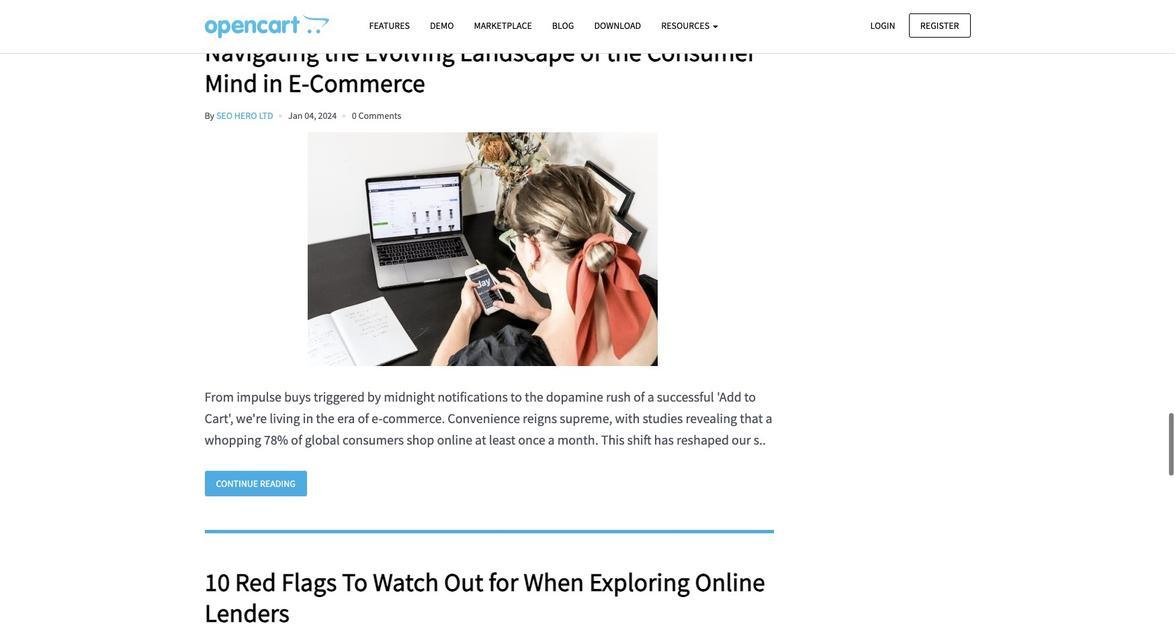 Task type: locate. For each thing, give the bounding box(es) containing it.
in
[[263, 67, 283, 99], [303, 410, 313, 427]]

the right e- in the top left of the page
[[324, 36, 359, 68]]

midnight
[[384, 388, 435, 405]]

once
[[518, 431, 545, 448]]

continue reading link
[[205, 471, 307, 497]]

2 vertical spatial a
[[548, 431, 555, 448]]

that
[[740, 410, 763, 427]]

e-
[[372, 410, 383, 427]]

to right the 'add
[[745, 388, 756, 405]]

in left e- in the top left of the page
[[263, 67, 283, 99]]

to
[[342, 567, 368, 598]]

lenders
[[205, 597, 290, 629]]

we're
[[236, 410, 267, 427]]

features
[[369, 19, 410, 32]]

dopamine
[[546, 388, 603, 405]]

navigating the evolving landscape of the consumer mind in e-commerce image
[[205, 132, 761, 366]]

to up convenience
[[511, 388, 522, 405]]

out
[[444, 567, 484, 598]]

revealing
[[686, 410, 737, 427]]

demo link
[[420, 14, 464, 38]]

whopping
[[205, 431, 261, 448]]

to
[[511, 388, 522, 405], [745, 388, 756, 405]]

of right 78%
[[291, 431, 302, 448]]

0 horizontal spatial to
[[511, 388, 522, 405]]

from impulse buys triggered by midnight notifications to the dopamine rush of a successful 'add to cart', we're living in the era of e-commerce. convenience reigns supreme, with studies revealing that a whopping 78% of global consumers shop online at least once a month. this shift has reshaped our s..
[[205, 388, 773, 448]]

continue reading
[[216, 478, 296, 490]]

jan
[[288, 109, 303, 121]]

0 comments
[[352, 109, 401, 121]]

by
[[368, 388, 381, 405]]

triggered
[[314, 388, 365, 405]]

e-
[[288, 67, 310, 99]]

consumer
[[647, 36, 757, 68]]

register
[[921, 19, 959, 31]]

a right that
[[766, 410, 773, 427]]

features link
[[359, 14, 420, 38]]

a right once
[[548, 431, 555, 448]]

the down download
[[607, 36, 642, 68]]

1 horizontal spatial in
[[303, 410, 313, 427]]

0 vertical spatial in
[[263, 67, 283, 99]]

global
[[305, 431, 340, 448]]

of down download
[[580, 36, 602, 68]]

1 vertical spatial a
[[766, 410, 773, 427]]

in right living at the left of the page
[[303, 410, 313, 427]]

notifications
[[438, 388, 508, 405]]

living
[[270, 410, 300, 427]]

flags
[[281, 567, 337, 598]]

mind
[[205, 67, 258, 99]]

a
[[648, 388, 654, 405], [766, 410, 773, 427], [548, 431, 555, 448]]

in inside from impulse buys triggered by midnight notifications to the dopamine rush of a successful 'add to cart', we're living in the era of e-commerce. convenience reigns supreme, with studies revealing that a whopping 78% of global consumers shop online at least once a month. this shift has reshaped our s..
[[303, 410, 313, 427]]

era
[[337, 410, 355, 427]]

of
[[580, 36, 602, 68], [634, 388, 645, 405], [358, 410, 369, 427], [291, 431, 302, 448]]

red
[[235, 567, 276, 598]]

1 horizontal spatial to
[[745, 388, 756, 405]]

marketplace link
[[464, 14, 542, 38]]

0
[[352, 109, 357, 121]]

0 horizontal spatial a
[[548, 431, 555, 448]]

reshaped
[[677, 431, 729, 448]]

continue
[[216, 478, 258, 490]]

1 to from the left
[[511, 388, 522, 405]]

0 horizontal spatial in
[[263, 67, 283, 99]]

demo
[[430, 19, 454, 32]]

evolving
[[364, 36, 455, 68]]

navigating the evolving landscape of the consumer mind in e-commerce link
[[205, 36, 774, 99]]

rush
[[606, 388, 631, 405]]

a up "studies"
[[648, 388, 654, 405]]

resources link
[[651, 14, 729, 38]]

shop
[[407, 431, 434, 448]]

commerce.
[[383, 410, 445, 427]]

0 vertical spatial a
[[648, 388, 654, 405]]

download link
[[584, 14, 651, 38]]

month.
[[558, 431, 599, 448]]

the left the era at the bottom left of the page
[[316, 410, 335, 427]]

the
[[324, 36, 359, 68], [607, 36, 642, 68], [525, 388, 544, 405], [316, 410, 335, 427]]

1 vertical spatial in
[[303, 410, 313, 427]]

at
[[475, 431, 486, 448]]

register link
[[909, 13, 971, 38]]

opencart - blog image
[[205, 14, 329, 38]]



Task type: describe. For each thing, give the bounding box(es) containing it.
marketplace
[[474, 19, 532, 32]]

buys
[[284, 388, 311, 405]]

reigns
[[523, 410, 557, 427]]

2 horizontal spatial a
[[766, 410, 773, 427]]

the up reigns
[[525, 388, 544, 405]]

seo
[[216, 109, 233, 121]]

login
[[871, 19, 896, 31]]

when
[[524, 567, 584, 598]]

reading
[[260, 478, 296, 490]]

watch
[[373, 567, 439, 598]]

online
[[437, 431, 473, 448]]

convenience
[[448, 410, 520, 427]]

login link
[[859, 13, 907, 38]]

navigating the evolving landscape of the consumer mind in e-commerce
[[205, 36, 757, 99]]

2024
[[318, 109, 337, 121]]

supreme,
[[560, 410, 613, 427]]

landscape
[[460, 36, 575, 68]]

commerce
[[310, 67, 425, 99]]

blog link
[[542, 14, 584, 38]]

studies
[[643, 410, 683, 427]]

download
[[594, 19, 641, 32]]

of right rush at the bottom right
[[634, 388, 645, 405]]

10 red flags to watch out for when exploring online lenders
[[205, 567, 766, 629]]

10
[[205, 567, 230, 598]]

hero
[[234, 109, 257, 121]]

in inside navigating the evolving landscape of the consumer mind in e-commerce
[[263, 67, 283, 99]]

with
[[615, 410, 640, 427]]

by seo hero ltd
[[205, 109, 273, 121]]

impulse
[[237, 388, 282, 405]]

has
[[654, 431, 674, 448]]

'add
[[717, 388, 742, 405]]

04,
[[305, 109, 316, 121]]

successful
[[657, 388, 714, 405]]

ltd
[[259, 109, 273, 121]]

jan 04, 2024
[[288, 109, 337, 121]]

navigating
[[205, 36, 319, 68]]

consumers
[[343, 431, 404, 448]]

for
[[489, 567, 519, 598]]

78%
[[264, 431, 288, 448]]

resources
[[661, 19, 712, 32]]

our
[[732, 431, 751, 448]]

of inside navigating the evolving landscape of the consumer mind in e-commerce
[[580, 36, 602, 68]]

shift
[[627, 431, 652, 448]]

1 horizontal spatial a
[[648, 388, 654, 405]]

2 to from the left
[[745, 388, 756, 405]]

from
[[205, 388, 234, 405]]

cart',
[[205, 410, 233, 427]]

s..
[[754, 431, 766, 448]]

of left e-
[[358, 410, 369, 427]]

by
[[205, 109, 214, 121]]

seo hero ltd link
[[216, 109, 273, 121]]

exploring
[[589, 567, 690, 598]]

online
[[695, 567, 766, 598]]

this
[[601, 431, 625, 448]]

comments
[[359, 109, 401, 121]]

blog
[[552, 19, 574, 32]]

10 red flags to watch out for when exploring online lenders link
[[205, 567, 774, 629]]

least
[[489, 431, 516, 448]]



Task type: vqa. For each thing, say whether or not it's contained in the screenshot.
leftmost customer
no



